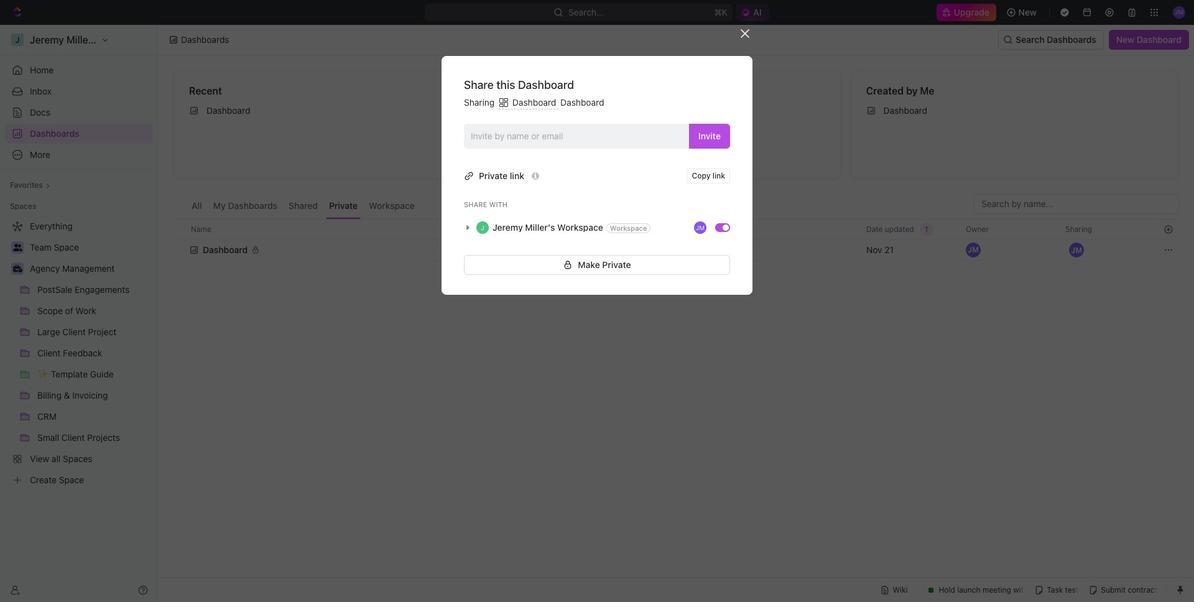 Task type: describe. For each thing, give the bounding box(es) containing it.
share with
[[464, 200, 508, 208]]

jm button
[[1066, 239, 1088, 261]]

jeremy miller, , element inside jm button
[[1070, 243, 1084, 258]]

dashboard inside dashboard "button"
[[203, 245, 248, 255]]

search dashboards button
[[999, 30, 1104, 50]]

agency
[[30, 263, 60, 274]]

created by me
[[866, 85, 935, 96]]

nov 21
[[867, 245, 894, 255]]

management
[[62, 263, 115, 274]]

new dashboard button
[[1109, 30, 1190, 50]]

workspace button
[[366, 194, 418, 219]]

favorites button
[[5, 178, 55, 193]]

21
[[885, 245, 894, 255]]

docs link
[[5, 103, 153, 123]]

tab list containing all
[[189, 194, 418, 219]]

dashboard button down name
[[189, 238, 268, 263]]

table containing dashboard
[[174, 219, 1180, 263]]

dashboards inside my dashboards button
[[228, 200, 278, 211]]

created
[[866, 85, 904, 96]]

dashboard link for favorites
[[523, 101, 835, 121]]

jm for second jeremy miller, , element from right
[[968, 245, 979, 254]]

spaces
[[10, 202, 36, 211]]

private for private link
[[479, 170, 508, 181]]

j
[[481, 224, 485, 231]]

my dashboards button
[[210, 194, 281, 219]]

share for share with
[[464, 200, 487, 208]]

jm for jeremy miller, , element in the jm button
[[1071, 245, 1083, 255]]

by
[[907, 85, 918, 96]]

0 vertical spatial sharing
[[464, 97, 497, 108]]

row containing name
[[174, 219, 1180, 240]]

copy link
[[692, 171, 725, 180]]

dashboard inside new dashboard 'button'
[[1137, 34, 1182, 45]]

jeremy miller's workspace
[[493, 222, 603, 232]]

dashboards inside sidebar navigation
[[30, 128, 79, 139]]

home link
[[5, 60, 153, 80]]

me
[[921, 85, 935, 96]]

my
[[213, 200, 226, 211]]

sidebar navigation
[[0, 25, 159, 602]]

name
[[191, 224, 211, 234]]

copy
[[692, 171, 711, 180]]

search...
[[569, 7, 604, 17]]

share this dashboard
[[464, 78, 574, 91]]

1 vertical spatial sharing
[[1066, 224, 1093, 234]]

dashboards inside the search dashboards button
[[1047, 34, 1097, 45]]

Invite by name or email text field
[[471, 127, 684, 145]]

new dashboard
[[1117, 34, 1182, 45]]

jeremy
[[493, 222, 523, 232]]



Task type: locate. For each thing, give the bounding box(es) containing it.
make private
[[578, 259, 631, 270]]

link for copy link
[[713, 171, 725, 180]]

invite
[[699, 130, 721, 141]]

jeremy miller, , element
[[966, 243, 981, 258], [1070, 243, 1084, 258]]

date updated button
[[859, 220, 933, 239]]

inbox
[[30, 86, 52, 96]]

jeremy miller, , element down search by name... 'text box'
[[1070, 243, 1084, 258]]

2 jeremy miller, , element from the left
[[1070, 243, 1084, 258]]

1 horizontal spatial favorites
[[528, 85, 571, 96]]

make
[[578, 259, 600, 270]]

private inside button
[[329, 200, 358, 211]]

jm down search by name... 'text box'
[[1071, 245, 1083, 255]]

table
[[174, 219, 1180, 263]]

nov
[[867, 245, 883, 255]]

this
[[497, 78, 515, 91]]

docs
[[30, 107, 50, 118]]

agency management
[[30, 263, 115, 274]]

workspace right private button
[[369, 200, 415, 211]]

shared button
[[286, 194, 321, 219]]

with
[[489, 200, 508, 208]]

search
[[1016, 34, 1045, 45]]

favorites right this
[[528, 85, 571, 96]]

private for private
[[329, 200, 358, 211]]

link for private link
[[510, 170, 524, 181]]

jm down the copy
[[696, 224, 705, 231]]

share for share this dashboard
[[464, 78, 494, 91]]

link right the copy
[[713, 171, 725, 180]]

0 horizontal spatial new
[[1019, 7, 1037, 17]]

dashboard button down "jeremy"
[[189, 238, 852, 263]]

jm
[[696, 224, 705, 231], [968, 245, 979, 254], [1071, 245, 1083, 255]]

2 vertical spatial private
[[603, 259, 631, 270]]

workspace inside button
[[369, 200, 415, 211]]

2 horizontal spatial jm
[[1071, 245, 1083, 255]]

2 horizontal spatial workspace
[[610, 224, 647, 232]]

Search by name... text field
[[982, 195, 1172, 213]]

date
[[867, 224, 883, 234]]

new inside 'button'
[[1117, 34, 1135, 45]]

1 horizontal spatial sharing
[[1066, 224, 1093, 234]]

private up with
[[479, 170, 508, 181]]

1 horizontal spatial link
[[713, 171, 725, 180]]

1 jeremy miller, , element from the left
[[966, 243, 981, 258]]

share left with
[[464, 200, 487, 208]]

private right make
[[603, 259, 631, 270]]

favorites up spaces
[[10, 180, 43, 190]]

2 horizontal spatial dashboard link
[[862, 101, 1174, 121]]

2 horizontal spatial private
[[603, 259, 631, 270]]

0 vertical spatial share
[[464, 78, 494, 91]]

0 vertical spatial private
[[479, 170, 508, 181]]

private link
[[479, 170, 524, 181]]

dashboard link for recent
[[184, 101, 497, 121]]

jeremy miller, , element down the owner on the right top
[[966, 243, 981, 258]]

date updated
[[867, 224, 914, 234]]

dashboards link
[[5, 124, 153, 144]]

all button
[[189, 194, 205, 219]]

shared
[[289, 200, 318, 211]]

0 horizontal spatial dashboard link
[[184, 101, 497, 121]]

sharing up jm button
[[1066, 224, 1093, 234]]

2 row from the top
[[174, 238, 1180, 263]]

new
[[1019, 7, 1037, 17], [1117, 34, 1135, 45]]

dashboard button
[[189, 238, 852, 263], [189, 238, 268, 263]]

my dashboards
[[213, 200, 278, 211]]

updated
[[885, 224, 914, 234]]

1 dashboard link from the left
[[184, 101, 497, 121]]

0 vertical spatial favorites
[[528, 85, 571, 96]]

owner
[[966, 224, 989, 234]]

dashboards down docs
[[30, 128, 79, 139]]

0 horizontal spatial jm
[[696, 224, 705, 231]]

1 vertical spatial new
[[1117, 34, 1135, 45]]

1 row from the top
[[174, 219, 1180, 240]]

workspace up make
[[558, 222, 603, 232]]

row
[[174, 219, 1180, 240], [174, 238, 1180, 263]]

1 vertical spatial private
[[329, 200, 358, 211]]

0 horizontal spatial favorites
[[10, 180, 43, 190]]

business time image
[[13, 265, 22, 273]]

1 horizontal spatial jm
[[968, 245, 979, 254]]

jm inside button
[[1071, 245, 1083, 255]]

new for new
[[1019, 7, 1037, 17]]

1 horizontal spatial private
[[479, 170, 508, 181]]

dashboards right my
[[228, 200, 278, 211]]

share left this
[[464, 78, 494, 91]]

1 horizontal spatial jeremy miller, , element
[[1070, 243, 1084, 258]]

⌘k
[[715, 7, 728, 17]]

search dashboards
[[1016, 34, 1097, 45]]

tab list
[[189, 194, 418, 219]]

miller's
[[525, 222, 555, 232]]

favorites inside button
[[10, 180, 43, 190]]

2 dashboard link from the left
[[523, 101, 835, 121]]

private button
[[326, 194, 361, 219]]

new inside button
[[1019, 7, 1037, 17]]

0 horizontal spatial jeremy miller, , element
[[966, 243, 981, 258]]

2 share from the top
[[464, 200, 487, 208]]

share
[[464, 78, 494, 91], [464, 200, 487, 208]]

1 vertical spatial share
[[464, 200, 487, 208]]

upgrade link
[[937, 4, 997, 21]]

1 horizontal spatial workspace
[[558, 222, 603, 232]]

jm down the owner on the right top
[[968, 245, 979, 254]]

0 horizontal spatial workspace
[[369, 200, 415, 211]]

agency management link
[[30, 259, 151, 279]]

0 horizontal spatial sharing
[[464, 97, 497, 108]]

dashboard
[[1137, 34, 1182, 45], [518, 78, 574, 91], [510, 97, 559, 108], [561, 97, 604, 108], [207, 105, 250, 116], [545, 105, 589, 116], [884, 105, 928, 116], [203, 245, 248, 255]]

1 horizontal spatial new
[[1117, 34, 1135, 45]]

private right shared
[[329, 200, 358, 211]]

new for new dashboard
[[1117, 34, 1135, 45]]

dashboard link for created by me
[[862, 101, 1174, 121]]

link
[[510, 170, 524, 181], [713, 171, 725, 180]]

workspace up the make private
[[610, 224, 647, 232]]

dashboards right search
[[1047, 34, 1097, 45]]

sharing
[[464, 97, 497, 108], [1066, 224, 1093, 234]]

upgrade
[[955, 7, 990, 17]]

1 horizontal spatial dashboard link
[[523, 101, 835, 121]]

sharing down this
[[464, 97, 497, 108]]

dashboards
[[181, 34, 229, 45], [1047, 34, 1097, 45], [30, 128, 79, 139], [228, 200, 278, 211]]

new button
[[1001, 2, 1045, 22]]

1 share from the top
[[464, 78, 494, 91]]

link up "jeremy"
[[510, 170, 524, 181]]

dashboards up recent
[[181, 34, 229, 45]]

all
[[192, 200, 202, 211]]

row containing dashboard
[[174, 238, 1180, 263]]

0 horizontal spatial link
[[510, 170, 524, 181]]

3 dashboard link from the left
[[862, 101, 1174, 121]]

private
[[479, 170, 508, 181], [329, 200, 358, 211], [603, 259, 631, 270]]

0 horizontal spatial private
[[329, 200, 358, 211]]

dashboard link
[[184, 101, 497, 121], [523, 101, 835, 121], [862, 101, 1174, 121]]

workspace
[[369, 200, 415, 211], [558, 222, 603, 232], [610, 224, 647, 232]]

0 vertical spatial new
[[1019, 7, 1037, 17]]

recent
[[189, 85, 222, 96]]

1 vertical spatial favorites
[[10, 180, 43, 190]]

favorites
[[528, 85, 571, 96], [10, 180, 43, 190]]

home
[[30, 65, 54, 75]]

inbox link
[[5, 82, 153, 101]]



Task type: vqa. For each thing, say whether or not it's contained in the screenshot.
'you'
no



